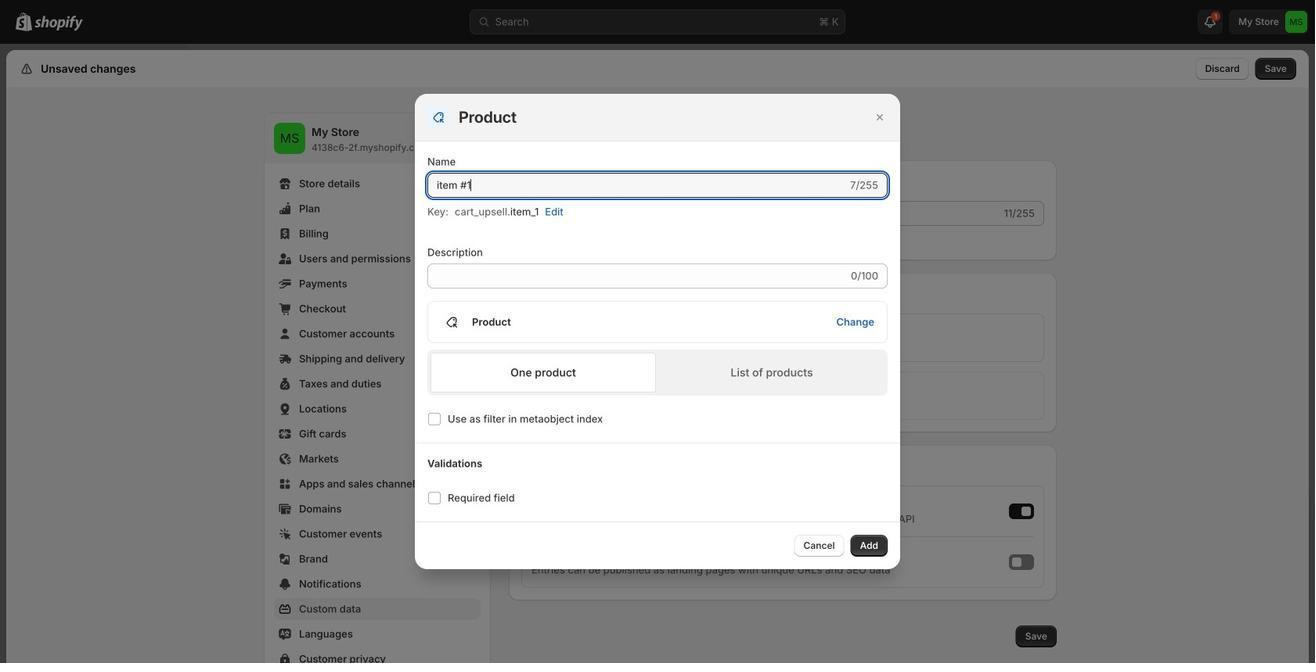 Task type: locate. For each thing, give the bounding box(es) containing it.
None text field
[[427, 173, 847, 198], [427, 264, 848, 289], [427, 173, 847, 198], [427, 264, 848, 289]]

my store image
[[274, 123, 305, 154]]

dialog
[[0, 94, 1315, 570]]

toggle publishing entries as web pages image
[[1012, 558, 1021, 567]]

shop settings menu element
[[265, 113, 490, 664]]



Task type: describe. For each thing, give the bounding box(es) containing it.
shopify image
[[34, 15, 83, 31]]

settings dialog
[[6, 50, 1309, 664]]



Task type: vqa. For each thing, say whether or not it's contained in the screenshot.
Shop settings menu element
yes



